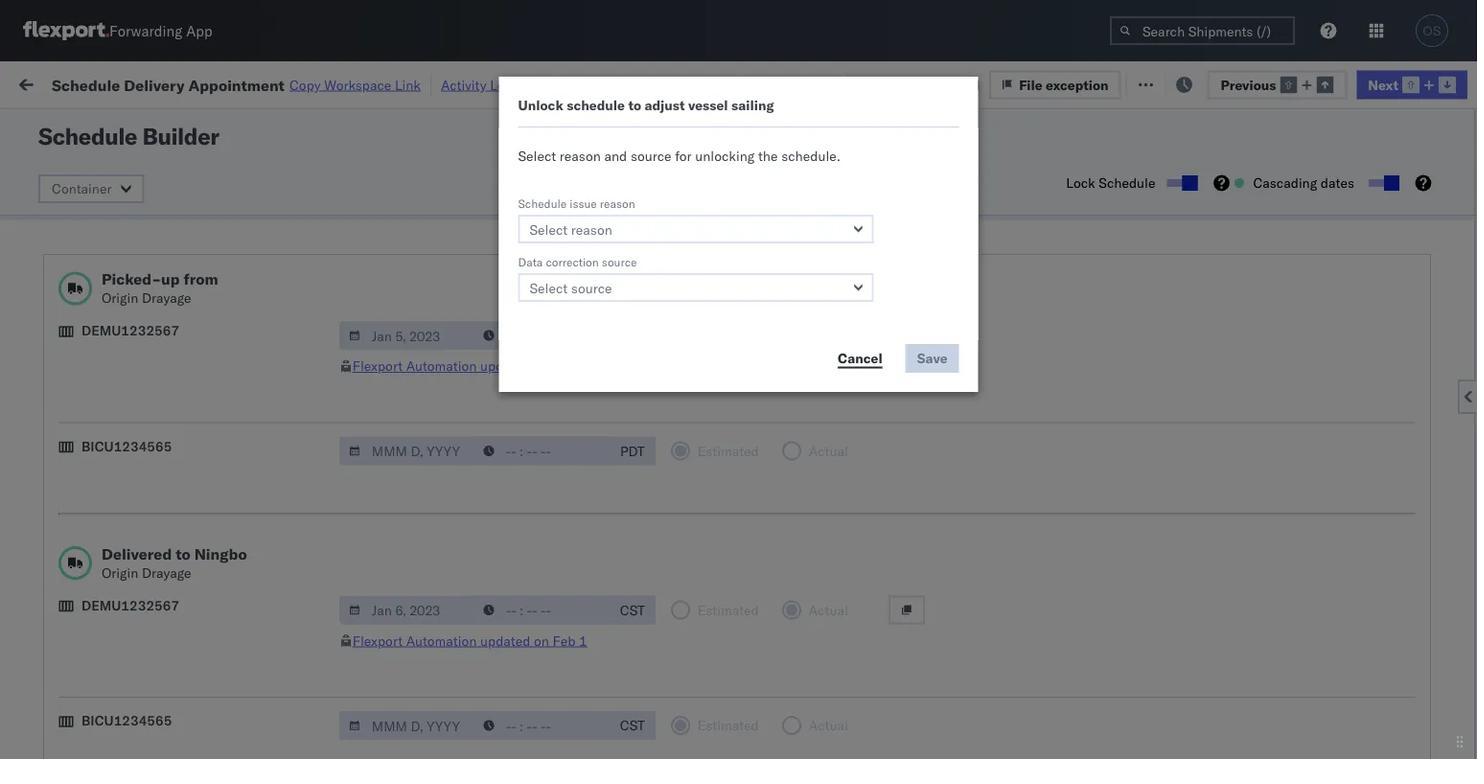 Task type: describe. For each thing, give the bounding box(es) containing it.
unlock schedule to adjust vessel sailing
[[518, 97, 774, 114]]

4 resize handle column header from the left
[[679, 149, 702, 759]]

cancel
[[838, 350, 883, 366]]

pickup for bookings confirm pickup from los angeles, ca link
[[97, 272, 138, 289]]

at
[[380, 74, 392, 91]]

schedule pickup from los angeles, ca for schedule pickup from los angeles, ca link related to fifth 'schedule pickup from los angeles, ca' button from the bottom of the page
[[44, 145, 258, 181]]

schedule pickup from los angeles, ca link for fifth 'schedule pickup from los angeles, ca' button from the bottom of the page
[[44, 144, 272, 183]]

1 resize handle column header from the left
[[274, 149, 297, 759]]

container button
[[38, 175, 144, 203]]

0 horizontal spatial exception
[[1046, 76, 1109, 93]]

2150210
[[1100, 409, 1158, 426]]

9:30 pm cst, feb 21, 2023
[[309, 198, 483, 215]]

pickup for schedule pickup from los angeles, ca link corresponding to second 'schedule pickup from los angeles, ca' button from the bottom of the page
[[104, 525, 146, 542]]

mmm d, yyyy text field for bicu1234565
[[339, 437, 475, 466]]

los for bookings confirm pickup from los angeles, ca link
[[173, 272, 195, 289]]

ca for schedule pickup from los angeles, ca link corresponding to second 'schedule pickup from los angeles, ca' button from the bottom of the page
[[44, 544, 62, 561]]

3 ocean fcl from the top
[[587, 451, 654, 468]]

3 resize handle column header from the left
[[554, 149, 577, 759]]

bicu1234565 for picked-up from
[[82, 438, 172, 455]]

1:59 am cst, feb 28, 2023
[[309, 451, 484, 468]]

Select source text field
[[518, 273, 874, 302]]

1 horizontal spatial file
[[1151, 74, 1174, 91]]

1 flxt00001977428a from the top
[[1306, 156, 1438, 173]]

track
[[488, 74, 519, 91]]

2 integration from the left
[[836, 409, 902, 426]]

los for schedule pickup from los angeles, ca link for 'schedule pickup from los angeles, ca' button corresponding to 1:59 am cst, mar 4, 2023
[[181, 694, 202, 711]]

work
[[208, 74, 242, 91]]

adjust
[[645, 97, 685, 114]]

1 schedule delivery appointment button from the top
[[44, 196, 236, 217]]

from inside schedule pickup from amsterdam airport schiphol, haarlemmermeer, netherlands
[[149, 652, 177, 668]]

7 ocean from the top
[[587, 578, 626, 595]]

confirm for 2:00 am cst, feb 25, 2023
[[44, 366, 93, 383]]

delivered
[[102, 544, 172, 563]]

sailing
[[732, 97, 774, 114]]

schedule pickup from amsterdam airport schiphol, haarlemmermeer, netherlands link
[[44, 651, 272, 707]]

2 fcl from the top
[[630, 282, 654, 299]]

1 maeu1234567 from the top
[[1181, 155, 1278, 172]]

choi
[[651, 76, 681, 93]]

22,
[[427, 240, 448, 257]]

1:59 am cst, mar 4, 2023
[[309, 704, 478, 721]]

8 ocean from the top
[[587, 704, 626, 721]]

4 ocean from the top
[[587, 282, 626, 299]]

Select reason text field
[[518, 215, 874, 244]]

4 schedule pickup from los angeles, ca button from the top
[[44, 524, 272, 564]]

1 flexport demo consignee from the top
[[712, 451, 869, 468]]

2 integration test account - on ag from the left
[[836, 409, 1043, 426]]

delivery down delivered at left
[[104, 577, 154, 594]]

batch action
[[1371, 74, 1454, 91]]

21,
[[426, 198, 447, 215]]

snooze
[[520, 157, 557, 171]]

upload proof of delivery link
[[44, 407, 192, 426]]

schedule pickup from los angeles, ca button for 1:59 am cst, mar 3, 2023
[[44, 482, 272, 522]]

ocean lcl for 1:59 am cst, mar 4, 2023
[[587, 704, 653, 721]]

correction
[[546, 255, 599, 269]]

pickup for schedule pickup from los angeles, ca link related to 1:59 am cst, mar 3, 2023's 'schedule pickup from los angeles, ca' button
[[104, 483, 146, 500]]

next button
[[1357, 70, 1468, 99]]

appointment for first schedule delivery appointment button from the top of the page
[[157, 197, 236, 214]]

updated for picked-up from
[[480, 358, 531, 374]]

1 integration from the left
[[712, 409, 778, 426]]

schedule delivery appointment for 1:59
[[44, 577, 236, 594]]

destination
[[726, 76, 801, 93]]

origin for picked-up from
[[102, 290, 138, 306]]

3, for 1:59 am cst, mar 3, 2023 schedule delivery appointment button
[[429, 578, 441, 595]]

pickup for schedule pickup from los angeles, ca link related to fifth 'schedule pickup from los angeles, ca' button from the bottom of the page
[[104, 145, 146, 162]]

b.v
[[1006, 620, 1027, 637]]

3 flexport demo consignee from the top
[[712, 578, 869, 595]]

2 resize handle column header from the left
[[487, 149, 510, 759]]

Search Work text field
[[834, 69, 1043, 97]]

numbers for container numbers
[[1181, 164, 1229, 179]]

message
[[257, 74, 311, 91]]

app
[[186, 22, 213, 40]]

unlocking
[[695, 148, 755, 164]]

schedule pickup from los angeles, ca link for 'schedule pickup from los angeles, ca' button corresponding to 1:59 am cst, feb 22, 2023
[[44, 229, 272, 267]]

2:00
[[309, 367, 338, 384]]

import
[[161, 74, 205, 91]]

feb for 11:00 am cst, feb 25, 2023
[[408, 409, 432, 426]]

otter products - test account
[[712, 704, 896, 721]]

upload proof of delivery button
[[44, 407, 192, 428]]

filtered by:
[[19, 117, 88, 134]]

schedule pickup from los angeles, ca button for 1:59 am cst, feb 22, 2023
[[44, 229, 272, 269]]

previous
[[1221, 76, 1277, 93]]

confirm pickup from los angeles, ca link for honeywell
[[44, 313, 272, 351]]

1 vertical spatial reason
[[600, 196, 635, 210]]

schedule delivery appointment link for 12:44
[[44, 618, 236, 637]]

ca for 'schedule pickup from los angeles, ca' button corresponding to 1:59 am cst, feb 22, 2023 schedule pickup from los angeles, ca link
[[44, 249, 62, 266]]

2 ocean fcl from the top
[[587, 282, 654, 299]]

pm for ocean lcl
[[341, 198, 362, 215]]

confirm pickup from los angeles, ca link for bookings
[[44, 271, 272, 309]]

products,
[[871, 704, 930, 721]]

automation for ningbo
[[406, 632, 477, 649]]

1 schedule pickup from los angeles, ca button from the top
[[44, 144, 272, 185]]

9 resize handle column header from the left
[[1443, 149, 1466, 759]]

205
[[440, 74, 465, 91]]

1 horizontal spatial to
[[628, 97, 641, 114]]

feb for 1:59 am cst, feb 22, 2023
[[400, 240, 424, 257]]

demu1232567 for picked-
[[82, 322, 179, 339]]

2 demo from the top
[[765, 493, 801, 510]]

ca for 4th schedule pickup from los angeles, ca link from the bottom
[[44, 460, 62, 477]]

pickup for schedule pickup from amsterdam airport schiphol, haarlemmermeer, netherlands link at the bottom
[[104, 652, 146, 668]]

numbers for mbl/mawb numbers
[[1376, 157, 1423, 171]]

delivery right of
[[143, 408, 192, 425]]

schedule delivery appointment link for 1:59
[[44, 576, 236, 595]]

air for 12:44 pm cst, mar 3, 2023
[[587, 620, 604, 637]]

3 ocean from the top
[[587, 240, 626, 257]]

progress
[[299, 119, 347, 133]]

name
[[746, 157, 776, 171]]

0 horizontal spatial file exception
[[1019, 76, 1109, 93]]

copy
[[290, 76, 321, 93]]

mmm d, yyyy text field for demu1232567
[[339, 596, 475, 625]]

work,
[[201, 119, 232, 133]]

lock
[[1067, 175, 1096, 191]]

schedule pickup from los angeles, ca link for second 'schedule pickup from los angeles, ca' button from the bottom of the page
[[44, 524, 272, 562]]

schedule pickup from los angeles, ca for 4th schedule pickup from los angeles, ca link from the bottom
[[44, 441, 258, 477]]

builder
[[142, 122, 219, 151]]

dates
[[1321, 175, 1355, 191]]

select reason and source for unlocking the schedule.
[[518, 148, 841, 164]]

picked-
[[102, 269, 161, 289]]

next
[[1369, 76, 1399, 93]]

1977428
[[1100, 198, 1158, 215]]

28,
[[427, 451, 448, 468]]

import work
[[161, 74, 242, 91]]

4 fcl from the top
[[630, 493, 654, 510]]

24,
[[435, 325, 456, 341]]

ca for schedule pickup from los angeles, ca link for 'schedule pickup from los angeles, ca' button corresponding to 1:59 am cst, mar 4, 2023
[[44, 713, 62, 730]]

confirm pickup from los angeles, ca button for honeywell
[[44, 313, 272, 353]]

feb for 9:30 pm cst, feb 21, 2023
[[399, 198, 423, 215]]

12:44 pm cst, mar 3, 2023 for schedule pickup from amsterdam airport schiphol, haarlemmermeer, netherlands
[[309, 662, 485, 679]]

Search Shipments (/) text field
[[1110, 16, 1296, 45]]

copy workspace link button
[[290, 76, 421, 93]]

1 vertical spatial for
[[675, 148, 692, 164]]

11:00 am cst, feb 25, 2023
[[309, 409, 493, 426]]

1 integration test account - on ag from the left
[[712, 409, 918, 426]]

schedule pickup from los angeles, ca for schedule pickup from los angeles, ca link for 'schedule pickup from los angeles, ca' button corresponding to 1:59 am cst, mar 4, 2023
[[44, 694, 258, 730]]

flex-1911466
[[1059, 493, 1158, 510]]

11:30 am cst, feb 24, 2023
[[309, 325, 493, 341]]

ca for schedule pickup from los angeles, ca link related to 1:59 am cst, mar 3, 2023's 'schedule pickup from los angeles, ca' button
[[44, 502, 62, 519]]

confirm delivery link
[[44, 365, 146, 384]]

(0)
[[311, 74, 336, 91]]

by:
[[69, 117, 88, 134]]

feb for 11:30 am cst, feb 24, 2023
[[408, 325, 432, 341]]

1 vertical spatial source
[[602, 255, 637, 269]]

container numbers button
[[1172, 145, 1277, 179]]

cst for bicu1234565
[[620, 717, 645, 734]]

lock schedule
[[1067, 175, 1156, 191]]

llc
[[933, 704, 957, 721]]

delivery down workitem button
[[104, 197, 154, 214]]

otter for otter products - test account
[[712, 704, 743, 721]]

schedule delivery appointment copy workspace link
[[52, 75, 421, 94]]

5 ocean from the top
[[587, 451, 626, 468]]

import work button
[[154, 61, 249, 105]]

12:44 pm cst, mar 3, 2023 for schedule delivery appointment
[[309, 620, 485, 637]]

ca for confirm pickup from los angeles, ca link corresponding to honeywell
[[44, 333, 62, 350]]

ningbo
[[194, 544, 247, 563]]

netherlands
[[44, 690, 119, 707]]

1 for from
[[579, 358, 587, 374]]

container for container
[[52, 180, 112, 197]]

amsterdam
[[181, 652, 251, 668]]

operator: jaehyung choi - test destination agent
[[530, 76, 843, 93]]

flex- for 1977428
[[1059, 198, 1100, 215]]

1 lcl from the top
[[630, 156, 653, 173]]

2 ag from the left
[[1024, 409, 1043, 426]]

1 fcl from the top
[[630, 240, 654, 257]]

schedule pickup from amsterdam airport schiphol, haarlemmermeer, netherlands button
[[44, 651, 272, 707]]

1 ocean fcl from the top
[[587, 240, 654, 257]]

flex-1977428
[[1059, 198, 1158, 215]]

mbl/mawb
[[1306, 157, 1373, 171]]

1 ocean from the top
[[587, 156, 626, 173]]

mode button
[[577, 152, 683, 172]]

bleckmann
[[1057, 620, 1125, 637]]

7 resize handle column header from the left
[[1149, 149, 1172, 759]]

los for schedule pickup from los angeles, ca link corresponding to second 'schedule pickup from los angeles, ca' button from the bottom of the page
[[181, 525, 202, 542]]

ready
[[146, 119, 180, 133]]

confirm pickup from los angeles, ca for bookings test consignee
[[44, 272, 251, 308]]

25, for 11:00 am cst, feb 25, 2023
[[435, 409, 456, 426]]

3, for schedule delivery appointment button associated with 12:44 pm cst, mar 3, 2023
[[436, 620, 449, 637]]

0 vertical spatial source
[[631, 148, 672, 164]]

1 demo from the top
[[765, 451, 801, 468]]

los for confirm pickup from los angeles, ca link corresponding to honeywell
[[173, 314, 195, 331]]

client name button
[[702, 152, 807, 172]]

status ready for work, blocked, in progress
[[104, 119, 347, 133]]

in
[[286, 119, 296, 133]]

flex-2150210
[[1059, 409, 1158, 426]]

container for container numbers
[[1181, 149, 1233, 163]]

2 vertical spatial pm
[[350, 662, 371, 679]]



Task type: locate. For each thing, give the bounding box(es) containing it.
5 schedule pickup from los angeles, ca from the top
[[44, 525, 258, 561]]

1 vertical spatial drayage
[[142, 564, 191, 581]]

1 schedule pickup from los angeles, ca from the top
[[44, 145, 258, 181]]

3 fcl from the top
[[630, 451, 654, 468]]

760 at risk
[[352, 74, 418, 91]]

0 vertical spatial confirm pickup from los angeles, ca link
[[44, 271, 272, 309]]

account
[[819, 156, 870, 173], [944, 156, 994, 173], [819, 198, 870, 215], [944, 198, 994, 215], [944, 325, 994, 341], [810, 409, 861, 426], [935, 409, 985, 426], [845, 704, 896, 721]]

los up ningbo
[[181, 483, 202, 500]]

container down "workitem"
[[52, 180, 112, 197]]

1911466
[[1100, 493, 1158, 510]]

5 fcl from the top
[[630, 578, 654, 595]]

of
[[127, 408, 139, 425]]

international
[[925, 620, 1003, 637]]

delivery up upload proof of delivery
[[97, 366, 146, 383]]

los down the picked-up from origin drayage
[[173, 314, 195, 331]]

origin down delivered at left
[[102, 564, 138, 581]]

cancel button
[[827, 344, 894, 373]]

air
[[587, 409, 604, 426], [587, 620, 604, 637]]

bicu1234565 down the schiphol, at left bottom
[[82, 712, 172, 729]]

1 mmm d, yyyy text field from the top
[[339, 321, 475, 350]]

0 vertical spatial reason
[[560, 148, 601, 164]]

0 vertical spatial 25,
[[427, 367, 448, 384]]

ca for schedule pickup from los angeles, ca link related to fifth 'schedule pickup from los angeles, ca' button from the bottom of the page
[[44, 164, 62, 181]]

3 flxt00001977428a from the top
[[1306, 325, 1438, 341]]

forwarding app
[[109, 22, 213, 40]]

flexport automation updated on feb 1 button for picked-up from
[[353, 358, 587, 374]]

container numbers
[[1181, 149, 1233, 179]]

1 vertical spatial flexport demo consignee
[[712, 493, 869, 510]]

flexport. image
[[23, 21, 109, 40]]

demu1232567 down picked-
[[82, 322, 179, 339]]

1 vertical spatial schedule delivery appointment button
[[44, 576, 236, 597]]

2 vertical spatial schedule delivery appointment
[[44, 619, 236, 636]]

schedule delivery appointment button for 1:59 am cst, mar 3, 2023
[[44, 576, 236, 597]]

1 vertical spatial 12:44
[[309, 662, 346, 679]]

25, up 28,
[[435, 409, 456, 426]]

2 ocean from the top
[[587, 198, 626, 215]]

1 vertical spatial flexport automation updated on feb 1
[[353, 632, 587, 649]]

MMM D, YYYY text field
[[339, 596, 475, 625], [339, 712, 475, 740]]

confirm pickup from los angeles, ca link
[[44, 271, 272, 309], [44, 313, 272, 351]]

12:44 for schedule pickup from amsterdam airport schiphol, haarlemmermeer, netherlands
[[309, 662, 346, 679]]

12:44 for schedule delivery appointment
[[309, 620, 346, 637]]

flexport automation updated on feb 1 button up 4,
[[353, 632, 587, 649]]

ocean fcl
[[587, 240, 654, 257], [587, 282, 654, 299], [587, 451, 654, 468], [587, 493, 654, 510], [587, 578, 654, 595]]

workspace
[[324, 76, 391, 93]]

link
[[395, 76, 421, 93]]

2 vertical spatial ocean lcl
[[587, 704, 653, 721]]

flexport automation updated on feb 1 button for delivered to ningbo
[[353, 632, 587, 649]]

for
[[183, 119, 198, 133], [675, 148, 692, 164]]

0 horizontal spatial on
[[876, 409, 896, 426]]

1
[[579, 358, 587, 374], [579, 632, 587, 649]]

confirm for 11:30 am cst, feb 24, 2023
[[44, 314, 93, 331]]

cst for demu1232567
[[620, 602, 645, 619]]

1 horizontal spatial on
[[1001, 409, 1021, 426]]

0 horizontal spatial ag
[[899, 409, 918, 426]]

los down work,
[[181, 145, 202, 162]]

karl
[[836, 620, 861, 637]]

bicu1234565 down upload proof of delivery button
[[82, 438, 172, 455]]

1 vertical spatial cst
[[620, 717, 645, 734]]

feb for 2:00 am cst, feb 25, 2023
[[400, 367, 424, 384]]

bicu1234565 for delivered to ningbo
[[82, 712, 172, 729]]

1 vertical spatial origin
[[102, 564, 138, 581]]

data
[[518, 255, 543, 269]]

consignee
[[836, 157, 891, 171], [800, 240, 864, 257], [925, 240, 989, 257], [800, 282, 864, 299], [925, 282, 989, 299], [800, 367, 864, 384], [925, 367, 989, 384], [804, 451, 869, 468], [925, 451, 989, 468], [804, 493, 869, 510], [925, 493, 989, 510], [804, 578, 869, 595], [925, 578, 989, 595]]

1 vertical spatial confirm pickup from los angeles, ca button
[[44, 313, 272, 353]]

schedule delivery appointment link down delivered at left
[[44, 576, 236, 595]]

reason left and
[[560, 148, 601, 164]]

flex- for 1891264
[[1059, 240, 1100, 257]]

2 1:59 am cst, mar 3, 2023 from the top
[[309, 578, 478, 595]]

flex- down lock
[[1059, 198, 1100, 215]]

1 1 from the top
[[579, 358, 587, 374]]

drayage for delivered
[[142, 564, 191, 581]]

delivered to ningbo origin drayage
[[102, 544, 247, 581]]

drayage for picked-
[[142, 290, 191, 306]]

1 vertical spatial updated
[[480, 632, 531, 649]]

air for 11:00 am cst, feb 25, 2023
[[587, 409, 604, 426]]

workitem
[[21, 157, 71, 171]]

drayage down delivered at left
[[142, 564, 191, 581]]

2 origin from the top
[[102, 564, 138, 581]]

0 horizontal spatial otter
[[712, 704, 743, 721]]

blocked,
[[235, 119, 283, 133]]

forwarding app link
[[23, 21, 213, 40]]

1 ca from the top
[[44, 164, 62, 181]]

flex- for 2150210
[[1059, 409, 1100, 426]]

los down upload proof of delivery button
[[181, 441, 202, 457]]

flexport automation updated on feb 1 down '24,' on the left
[[353, 358, 587, 374]]

2 flexport automation updated on feb 1 button from the top
[[353, 632, 587, 649]]

2 ca from the top
[[44, 249, 62, 266]]

lcl for 9:30 pm cst, feb 21, 2023
[[630, 198, 653, 215]]

demo
[[765, 451, 801, 468], [765, 493, 801, 510], [765, 578, 801, 595]]

2 automation from the top
[[406, 632, 477, 649]]

for left unlocking
[[675, 148, 692, 164]]

confirm up upload
[[44, 366, 93, 383]]

karl lagerfeld international b.v c/o bleckmann
[[836, 620, 1125, 637]]

pdt
[[620, 443, 645, 459]]

maeu1234567
[[1181, 155, 1278, 172], [1181, 198, 1278, 214]]

1 confirm pickup from los angeles, ca from the top
[[44, 272, 251, 308]]

3 ca from the top
[[44, 291, 62, 308]]

mmm d, yyyy text field for demu1232567
[[339, 321, 475, 350]]

2 confirm pickup from los angeles, ca button from the top
[[44, 313, 272, 353]]

0 vertical spatial schedule delivery appointment link
[[44, 196, 236, 215]]

0 vertical spatial demo
[[765, 451, 801, 468]]

0 horizontal spatial numbers
[[1181, 164, 1229, 179]]

ca for bookings confirm pickup from los angeles, ca link
[[44, 291, 62, 308]]

file exception
[[1151, 74, 1241, 91], [1019, 76, 1109, 93]]

1 horizontal spatial integration
[[836, 409, 902, 426]]

updated
[[480, 358, 531, 374], [480, 632, 531, 649]]

2 vertical spatial demo
[[765, 578, 801, 595]]

vessel
[[688, 97, 728, 114]]

1 otter from the left
[[712, 704, 743, 721]]

flex- up flex-1911466
[[1059, 409, 1100, 426]]

flexport demo consignee
[[712, 451, 869, 468], [712, 493, 869, 510], [712, 578, 869, 595]]

017482927423
[[1306, 409, 1406, 426]]

0 vertical spatial origin
[[102, 290, 138, 306]]

numbers
[[1376, 157, 1423, 171], [1181, 164, 1229, 179]]

pm for air
[[350, 620, 371, 637]]

due
[[853, 76, 878, 93]]

los for 'schedule pickup from los angeles, ca' button corresponding to 1:59 am cst, feb 22, 2023 schedule pickup from los angeles, ca link
[[181, 230, 202, 246]]

los up the picked-up from origin drayage
[[181, 230, 202, 246]]

MMM D, YYYY text field
[[339, 321, 475, 350], [339, 437, 475, 466]]

1 vertical spatial pm
[[350, 620, 371, 637]]

select
[[518, 148, 556, 164]]

confirm up confirm delivery
[[44, 314, 93, 331]]

1 cst from the top
[[620, 602, 645, 619]]

0 vertical spatial ocean lcl
[[587, 156, 653, 173]]

25, for 2:00 am cst, feb 25, 2023
[[427, 367, 448, 384]]

4 ocean fcl from the top
[[587, 493, 654, 510]]

schedule delivery appointment button down workitem button
[[44, 196, 236, 217]]

origin inside delivered to ningbo origin drayage
[[102, 564, 138, 581]]

numbers left cascading
[[1181, 164, 1229, 179]]

0 horizontal spatial file
[[1019, 76, 1043, 93]]

issue
[[570, 196, 597, 210]]

12:44
[[309, 620, 346, 637], [309, 662, 346, 679]]

25, down '24,' on the left
[[427, 367, 448, 384]]

0 vertical spatial on
[[469, 74, 484, 91]]

container inside button
[[1181, 149, 1233, 163]]

schiphol,
[[90, 671, 148, 688]]

2 mmm d, yyyy text field from the top
[[339, 437, 475, 466]]

1 horizontal spatial exception
[[1178, 74, 1241, 91]]

pickup inside schedule pickup from amsterdam airport schiphol, haarlemmermeer, netherlands
[[104, 652, 146, 668]]

delivery
[[124, 75, 185, 94], [104, 197, 154, 214], [97, 366, 146, 383], [143, 408, 192, 425], [104, 577, 154, 594], [104, 619, 154, 636]]

2 cst from the top
[[620, 717, 645, 734]]

schedule delivery appointment for 12:44
[[44, 619, 236, 636]]

0 vertical spatial pm
[[341, 198, 362, 215]]

1 flexport automation updated on feb 1 button from the top
[[353, 358, 587, 374]]

for left work,
[[183, 119, 198, 133]]

3 demo from the top
[[765, 578, 801, 595]]

1 vertical spatial lcl
[[630, 198, 653, 215]]

automation up 4,
[[406, 632, 477, 649]]

drayage inside the picked-up from origin drayage
[[142, 290, 191, 306]]

work
[[55, 70, 104, 96]]

2 maeu1234567 from the top
[[1181, 198, 1278, 214]]

flex- down flex-2150210
[[1059, 493, 1100, 510]]

1 vertical spatial 25,
[[435, 409, 456, 426]]

automation down '24,' on the left
[[406, 358, 477, 374]]

None checkbox
[[1167, 179, 1194, 187], [1369, 179, 1396, 187], [1167, 179, 1194, 187], [1369, 179, 1396, 187]]

appointment for schedule delivery appointment button associated with 12:44 pm cst, mar 3, 2023
[[157, 619, 236, 636]]

3 schedule delivery appointment from the top
[[44, 619, 236, 636]]

2 flxt00001977428a from the top
[[1306, 198, 1438, 215]]

client
[[712, 157, 743, 171]]

0 vertical spatial flexport automation updated on feb 1 button
[[353, 358, 587, 374]]

0 horizontal spatial integration
[[712, 409, 778, 426]]

3 schedule pickup from los angeles, ca from the top
[[44, 441, 258, 477]]

2 flexport demo consignee from the top
[[712, 493, 869, 510]]

schedule pickup from los angeles, ca link for 1:59 am cst, mar 3, 2023's 'schedule pickup from los angeles, ca' button
[[44, 482, 272, 520]]

2 12:44 from the top
[[309, 662, 346, 679]]

schedule delivery appointment link down workitem button
[[44, 196, 236, 215]]

1 air from the top
[[587, 409, 604, 426]]

1 confirm pickup from los angeles, ca link from the top
[[44, 271, 272, 309]]

confirm pickup from los angeles, ca for honeywell - test account
[[44, 314, 251, 350]]

1 updated from the top
[[480, 358, 531, 374]]

0 vertical spatial air
[[587, 409, 604, 426]]

schedule pickup from los angeles, ca button for 1:59 am cst, mar 4, 2023
[[44, 693, 272, 733]]

delivery up the schiphol, at left bottom
[[104, 619, 154, 636]]

confirm inside confirm delivery link
[[44, 366, 93, 383]]

1 bicu1234565 from the top
[[82, 438, 172, 455]]

1 horizontal spatial file exception
[[1151, 74, 1241, 91]]

demu1232567 down delivered at left
[[82, 597, 179, 614]]

flxt00001977428a for 11:30 am cst, feb 24, 2023
[[1306, 325, 1438, 341]]

unlock
[[518, 97, 564, 114]]

schedule delivery appointment down workitem button
[[44, 197, 236, 214]]

flexport automation updated on feb 1 button down '24,' on the left
[[353, 358, 587, 374]]

test123
[[1306, 240, 1362, 257]]

1 vertical spatial 1:59 am cst, mar 3, 2023
[[309, 578, 478, 595]]

mbl/mawb numbers button
[[1296, 152, 1478, 172]]

1 vertical spatial mmm d, yyyy text field
[[339, 712, 475, 740]]

container down previous on the top right of page
[[1181, 149, 1233, 163]]

activity log button
[[441, 73, 512, 96]]

to inside delivered to ningbo origin drayage
[[176, 544, 191, 563]]

2 otter from the left
[[836, 704, 868, 721]]

appointment down ningbo
[[157, 577, 236, 594]]

schedule delivery appointment down delivered at left
[[44, 577, 236, 594]]

confirm delivery button
[[44, 365, 146, 386]]

1 vertical spatial on
[[534, 358, 549, 374]]

1 vertical spatial flxt00001977428a
[[1306, 198, 1438, 215]]

0 vertical spatial flexport automation updated on feb 1
[[353, 358, 587, 374]]

1 for ningbo
[[579, 632, 587, 649]]

pickup for 4th schedule pickup from los angeles, ca link from the bottom
[[104, 441, 146, 457]]

2 -- : -- -- text field from the top
[[474, 712, 610, 740]]

6 ca from the top
[[44, 502, 62, 519]]

3 schedule delivery appointment link from the top
[[44, 618, 236, 637]]

0 horizontal spatial to
[[176, 544, 191, 563]]

flxt00001977428a up dates
[[1306, 156, 1438, 173]]

1 horizontal spatial numbers
[[1376, 157, 1423, 171]]

4 ca from the top
[[44, 333, 62, 350]]

confirm left picked-
[[44, 272, 93, 289]]

11:30
[[309, 325, 346, 341]]

airport
[[44, 671, 87, 688]]

lcl for 1:59 am cst, mar 4, 2023
[[630, 704, 653, 721]]

numbers inside container numbers
[[1181, 164, 1229, 179]]

numbers right mbl/mawb
[[1376, 157, 1423, 171]]

schedule delivery appointment link
[[44, 196, 236, 215], [44, 576, 236, 595], [44, 618, 236, 637]]

appointment for 1:59 am cst, mar 3, 2023 schedule delivery appointment button
[[157, 577, 236, 594]]

0 vertical spatial lcl
[[630, 156, 653, 173]]

pm
[[341, 198, 362, 215], [350, 620, 371, 637], [350, 662, 371, 679]]

flexport automation updated on feb 1 up 4,
[[353, 632, 587, 649]]

mmm d, yyyy text field down 11:00 am cst, feb 25, 2023
[[339, 437, 475, 466]]

schedule inside schedule pickup from amsterdam airport schiphol, haarlemmermeer, netherlands
[[44, 652, 101, 668]]

1 ocean lcl from the top
[[587, 156, 653, 173]]

mmm d, yyyy text field for bicu1234565
[[339, 712, 475, 740]]

0 horizontal spatial for
[[183, 119, 198, 133]]

los down haarlemmermeer,
[[181, 694, 202, 711]]

1 vertical spatial bicu1234565
[[82, 712, 172, 729]]

2 on from the left
[[1001, 409, 1021, 426]]

1 vertical spatial -- : -- -- text field
[[474, 712, 610, 740]]

1 -- : -- -- text field from the top
[[474, 321, 610, 350]]

5 ca from the top
[[44, 460, 62, 477]]

from inside the picked-up from origin drayage
[[184, 269, 218, 289]]

1 vertical spatial maeu1234567
[[1181, 198, 1278, 214]]

0 vertical spatial mmm d, yyyy text field
[[339, 321, 475, 350]]

6 resize handle column header from the left
[[995, 149, 1018, 759]]

1 vertical spatial 1
[[579, 632, 587, 649]]

pickup for 'schedule pickup from los angeles, ca' button corresponding to 1:59 am cst, feb 22, 2023 schedule pickup from los angeles, ca link
[[104, 230, 146, 246]]

container
[[1181, 149, 1233, 163], [52, 180, 112, 197]]

2 -- : -- -- text field from the top
[[474, 437, 610, 466]]

batch action button
[[1341, 69, 1467, 97]]

2 flex- from the top
[[1059, 240, 1100, 257]]

0 vertical spatial maeu1234567
[[1181, 155, 1278, 172]]

4,
[[429, 704, 441, 721]]

2 vertical spatial flxt00001977428a
[[1306, 325, 1438, 341]]

am
[[958, 76, 980, 93], [341, 240, 363, 257], [350, 325, 372, 341], [341, 367, 363, 384], [350, 409, 372, 426], [341, 451, 363, 468], [341, 493, 363, 510], [341, 578, 363, 595], [341, 704, 363, 721]]

flex-2150210 button
[[1028, 404, 1162, 431], [1028, 404, 1162, 431]]

los for schedule pickup from los angeles, ca link related to fifth 'schedule pickup from los angeles, ca' button from the bottom of the page
[[181, 145, 202, 162]]

1 flexport automation updated on feb 1 from the top
[[353, 358, 587, 374]]

reason right issue
[[600, 196, 635, 210]]

container inside button
[[52, 180, 112, 197]]

2 drayage from the top
[[142, 564, 191, 581]]

0 vertical spatial automation
[[406, 358, 477, 374]]

to down the jaehyung
[[628, 97, 641, 114]]

-- : -- -- text field for demu1232567
[[474, 596, 610, 625]]

flexport automation updated on feb 1 for ningbo
[[353, 632, 587, 649]]

2 schedule pickup from los angeles, ca link from the top
[[44, 229, 272, 267]]

schedule delivery appointment button down delivered at left
[[44, 576, 236, 597]]

8 ca from the top
[[44, 713, 62, 730]]

1 vertical spatial -- : -- -- text field
[[474, 437, 610, 466]]

3 schedule pickup from los angeles, ca button from the top
[[44, 482, 272, 522]]

0 vertical spatial 12:44
[[309, 620, 346, 637]]

appointment down workitem button
[[157, 197, 236, 214]]

schedule pickup from los angeles, ca for schedule pickup from los angeles, ca link corresponding to second 'schedule pickup from los angeles, ca' button from the bottom of the page
[[44, 525, 258, 561]]

1 vertical spatial schedule delivery appointment link
[[44, 576, 236, 595]]

flxt00001977428a down dates
[[1306, 198, 1438, 215]]

pickup for schedule pickup from los angeles, ca link for 'schedule pickup from los angeles, ca' button corresponding to 1:59 am cst, mar 4, 2023
[[104, 694, 146, 711]]

1 horizontal spatial for
[[675, 148, 692, 164]]

los for schedule pickup from los angeles, ca link related to 1:59 am cst, mar 3, 2023's 'schedule pickup from los angeles, ca' button
[[181, 483, 202, 500]]

updated for delivered to ningbo
[[480, 632, 531, 649]]

2023
[[450, 198, 483, 215], [451, 240, 484, 257], [459, 325, 493, 341], [451, 367, 484, 384], [459, 409, 493, 426], [451, 451, 484, 468], [445, 493, 478, 510], [445, 578, 478, 595], [452, 620, 485, 637], [452, 662, 485, 679], [445, 704, 478, 721]]

schedule
[[567, 97, 625, 114]]

1 schedule delivery appointment link from the top
[[44, 196, 236, 215]]

1 vertical spatial automation
[[406, 632, 477, 649]]

8 resize handle column header from the left
[[1273, 149, 1296, 759]]

origin down picked-
[[102, 290, 138, 306]]

1 horizontal spatial otter
[[836, 704, 868, 721]]

6 schedule pickup from los angeles, ca link from the top
[[44, 693, 272, 731]]

7 ca from the top
[[44, 544, 62, 561]]

appointment
[[188, 75, 285, 94], [157, 197, 236, 214], [157, 577, 236, 594], [157, 619, 236, 636]]

1 vertical spatial air
[[587, 620, 604, 637]]

1 schedule delivery appointment from the top
[[44, 197, 236, 214]]

2 vertical spatial schedule delivery appointment button
[[44, 618, 236, 639]]

schedule pickup from los angeles, ca for 'schedule pickup from los angeles, ca' button corresponding to 1:59 am cst, feb 22, 2023 schedule pickup from los angeles, ca link
[[44, 230, 258, 266]]

0 vertical spatial -- : -- -- text field
[[474, 596, 610, 625]]

1 vertical spatial demo
[[765, 493, 801, 510]]

5 schedule pickup from los angeles, ca button from the top
[[44, 693, 272, 733]]

3 schedule pickup from los angeles, ca link from the top
[[44, 440, 272, 478]]

lagerfeld
[[864, 620, 921, 637]]

on
[[469, 74, 484, 91], [534, 358, 549, 374], [534, 632, 549, 649]]

otter left 'products'
[[712, 704, 743, 721]]

0 vertical spatial for
[[183, 119, 198, 133]]

2 confirm pickup from los angeles, ca from the top
[[44, 314, 251, 350]]

0 vertical spatial demu1232567
[[82, 322, 179, 339]]

0 horizontal spatial container
[[52, 180, 112, 197]]

delivery up the ready
[[124, 75, 185, 94]]

origin inside the picked-up from origin drayage
[[102, 290, 138, 306]]

los up delivered to ningbo origin drayage
[[181, 525, 202, 542]]

-- : -- -- text field down the data
[[474, 321, 610, 350]]

2 vertical spatial on
[[534, 632, 549, 649]]

2 vertical spatial lcl
[[630, 704, 653, 721]]

mmm d, yyyy text field up 2:00 am cst, feb 25, 2023
[[339, 321, 475, 350]]

forwarding
[[109, 22, 182, 40]]

-- : -- -- text field
[[474, 596, 610, 625], [474, 712, 610, 740]]

4 schedule pickup from los angeles, ca from the top
[[44, 483, 258, 519]]

batch
[[1371, 74, 1409, 91]]

to left ningbo
[[176, 544, 191, 563]]

11:00
[[309, 409, 346, 426]]

1 horizontal spatial ag
[[1024, 409, 1043, 426]]

0 vertical spatial flexport demo consignee
[[712, 451, 869, 468]]

drayage inside delivered to ningbo origin drayage
[[142, 564, 191, 581]]

1 schedule pickup from los angeles, ca link from the top
[[44, 144, 272, 183]]

los for 4th schedule pickup from los angeles, ca link from the bottom
[[181, 441, 202, 457]]

1 12:44 from the top
[[309, 620, 346, 637]]

flexport automation updated on feb 1 for from
[[353, 358, 587, 374]]

schedule pickup from los angeles, ca button
[[44, 144, 272, 185], [44, 229, 272, 269], [44, 482, 272, 522], [44, 524, 272, 564], [44, 693, 272, 733]]

flexport automation updated on feb 1 button
[[353, 358, 587, 374], [353, 632, 587, 649]]

2 updated from the top
[[480, 632, 531, 649]]

appointment up status ready for work, blocked, in progress
[[188, 75, 285, 94]]

agent
[[804, 76, 843, 93]]

1 1:59 am cst, mar 3, 2023 from the top
[[309, 493, 478, 510]]

feb for 1:59 am cst, feb 28, 2023
[[400, 451, 424, 468]]

schedule issue reason
[[518, 196, 635, 210]]

1 vertical spatial demu1232567
[[82, 597, 179, 614]]

0 vertical spatial 1:59 am cst, mar 3, 2023
[[309, 493, 478, 510]]

0 vertical spatial mmm d, yyyy text field
[[339, 596, 475, 625]]

source right and
[[631, 148, 672, 164]]

numbers inside button
[[1376, 157, 1423, 171]]

0 vertical spatial schedule delivery appointment button
[[44, 196, 236, 217]]

upload
[[44, 408, 88, 425]]

due mar 3, 1:59 am
[[853, 76, 980, 93]]

los right picked-
[[173, 272, 195, 289]]

5 ocean fcl from the top
[[587, 578, 654, 595]]

760
[[352, 74, 377, 91]]

appointment up amsterdam at the bottom left of the page
[[157, 619, 236, 636]]

1 ag from the left
[[899, 409, 918, 426]]

flxt00001977428a up 017482927423
[[1306, 325, 1438, 341]]

2 schedule pickup from los angeles, ca from the top
[[44, 230, 258, 266]]

0 vertical spatial bicu1234565
[[82, 438, 172, 455]]

2 12:44 pm cst, mar 3, 2023 from the top
[[309, 662, 485, 679]]

-- : -- -- text field
[[474, 321, 610, 350], [474, 437, 610, 466]]

0 vertical spatial updated
[[480, 358, 531, 374]]

1 vertical spatial 12:44 pm cst, mar 3, 2023
[[309, 662, 485, 679]]

schedule delivery appointment link up schedule pickup from amsterdam airport schiphol, haarlemmermeer, netherlands
[[44, 618, 236, 637]]

1 on from the left
[[876, 409, 896, 426]]

0 vertical spatial to
[[628, 97, 641, 114]]

automation for from
[[406, 358, 477, 374]]

drayage down up
[[142, 290, 191, 306]]

schedule delivery appointment up schedule pickup from amsterdam airport schiphol, haarlemmermeer, netherlands
[[44, 619, 236, 636]]

12:44 pm cst, mar 3, 2023
[[309, 620, 485, 637], [309, 662, 485, 679]]

schedule pickup from los angeles, ca link for 'schedule pickup from los angeles, ca' button corresponding to 1:59 am cst, mar 4, 2023
[[44, 693, 272, 731]]

0 vertical spatial confirm pickup from los angeles, ca
[[44, 272, 251, 308]]

-- : -- -- text field for bicu1234565
[[474, 712, 610, 740]]

1 vertical spatial to
[[176, 544, 191, 563]]

3 confirm from the top
[[44, 366, 93, 383]]

5 schedule pickup from los angeles, ca link from the top
[[44, 524, 272, 562]]

otter left "products,"
[[836, 704, 868, 721]]

1 vertical spatial container
[[52, 180, 112, 197]]

0 vertical spatial 1
[[579, 358, 587, 374]]

1 vertical spatial confirm
[[44, 314, 93, 331]]

2 schedule delivery appointment button from the top
[[44, 576, 236, 597]]

schedule delivery appointment button up schedule pickup from amsterdam airport schiphol, haarlemmermeer, netherlands
[[44, 618, 236, 639]]

demu1232567 for delivered
[[82, 597, 179, 614]]

0 vertical spatial schedule delivery appointment
[[44, 197, 236, 214]]

products
[[747, 704, 801, 721]]

1 vertical spatial confirm pickup from los angeles, ca link
[[44, 313, 272, 351]]

2 bicu1234565 from the top
[[82, 712, 172, 729]]

on for from
[[534, 358, 549, 374]]

confirm pickup from los angeles, ca button for bookings
[[44, 271, 272, 311]]

-
[[684, 76, 693, 93], [778, 156, 787, 173], [903, 156, 911, 173], [778, 198, 787, 215], [903, 198, 911, 215], [903, 325, 911, 341], [864, 409, 872, 426], [989, 409, 997, 426], [1306, 493, 1314, 510], [1314, 493, 1323, 510], [805, 704, 813, 721]]

-- : -- -- text field left pdt
[[474, 437, 610, 466]]

maeu1234567 down "container numbers" button
[[1181, 198, 1278, 214]]

0 vertical spatial confirm
[[44, 272, 93, 289]]

1 confirm from the top
[[44, 272, 93, 289]]

0 vertical spatial cst
[[620, 602, 645, 619]]

pickup for confirm pickup from los angeles, ca link corresponding to honeywell
[[97, 314, 138, 331]]

flex- down flex-1977428
[[1059, 240, 1100, 257]]

cst,
[[366, 198, 396, 215], [367, 240, 397, 257], [375, 325, 405, 341], [367, 367, 397, 384], [375, 409, 405, 426], [367, 451, 397, 468], [367, 493, 397, 510], [367, 578, 397, 595], [374, 620, 404, 637], [374, 662, 404, 679], [367, 704, 397, 721]]

2 vertical spatial flexport demo consignee
[[712, 578, 869, 595]]

6 ocean from the top
[[587, 493, 626, 510]]

schedule delivery appointment button for 12:44 pm cst, mar 3, 2023
[[44, 618, 236, 639]]

risk
[[396, 74, 418, 91]]

consignee inside button
[[836, 157, 891, 171]]

resize handle column header
[[274, 149, 297, 759], [487, 149, 510, 759], [554, 149, 577, 759], [679, 149, 702, 759], [804, 149, 827, 759], [995, 149, 1018, 759], [1149, 149, 1172, 759], [1273, 149, 1296, 759], [1443, 149, 1466, 759]]

origin for delivered to ningbo
[[102, 564, 138, 581]]

0 vertical spatial 12:44 pm cst, mar 3, 2023
[[309, 620, 485, 637]]

source right correction
[[602, 255, 637, 269]]

os button
[[1411, 9, 1455, 53]]

lcl
[[630, 156, 653, 173], [630, 198, 653, 215], [630, 704, 653, 721]]

-- : -- -- text field for bicu1234565
[[474, 437, 610, 466]]

2 vertical spatial schedule delivery appointment link
[[44, 618, 236, 637]]

-- : -- -- text field for demu1232567
[[474, 321, 610, 350]]

mbl/mawb numbers
[[1306, 157, 1423, 171]]

maeu1234567 up cascading
[[1181, 155, 1278, 172]]

and
[[605, 148, 627, 164]]

1 vertical spatial mmm d, yyyy text field
[[339, 437, 475, 466]]

1 drayage from the top
[[142, 290, 191, 306]]

2 schedule pickup from los angeles, ca button from the top
[[44, 229, 272, 269]]

flex- for 1911466
[[1059, 493, 1100, 510]]

schedule.
[[782, 148, 841, 164]]

5 resize handle column header from the left
[[804, 149, 827, 759]]



Task type: vqa. For each thing, say whether or not it's contained in the screenshot.
Clearance on the top left
no



